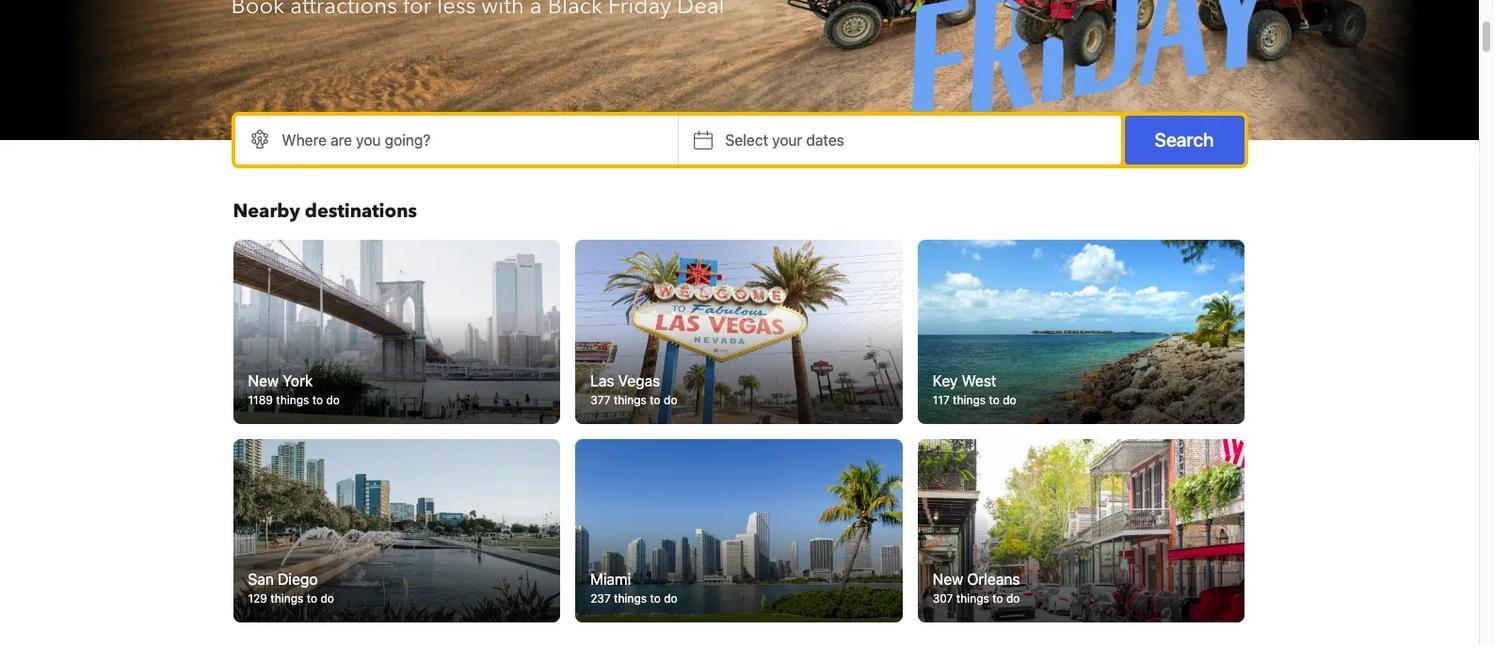 Task type: vqa. For each thing, say whether or not it's contained in the screenshot.
Self-catering Accommodations
no



Task type: describe. For each thing, give the bounding box(es) containing it.
new york image
[[225, 235, 568, 429]]

to for san diego
[[307, 592, 317, 606]]

do for new orleans
[[1006, 592, 1020, 606]]

237
[[590, 592, 611, 606]]

things for san diego
[[270, 592, 303, 606]]

new for new orleans
[[933, 572, 963, 589]]

to for new orleans
[[992, 592, 1003, 606]]

orleans
[[967, 572, 1020, 589]]

do for new york
[[326, 393, 340, 407]]

to for key west
[[989, 393, 1000, 407]]

to inside miami 237 things to do
[[650, 592, 661, 606]]

san diego image
[[233, 439, 560, 623]]

miami image
[[575, 439, 903, 623]]

vegas
[[618, 372, 660, 389]]

search button
[[1125, 116, 1244, 165]]

new orleans image
[[918, 439, 1245, 623]]

do inside miami 237 things to do
[[664, 592, 677, 606]]

your
[[772, 132, 802, 149]]

377
[[590, 393, 611, 407]]

key west image
[[918, 240, 1245, 424]]

key west 117 things to do
[[933, 372, 1016, 407]]

things inside miami 237 things to do
[[614, 592, 647, 606]]

things for las vegas
[[614, 393, 647, 407]]

las
[[590, 372, 614, 389]]

san diego 129 things to do
[[248, 572, 334, 606]]

117
[[933, 393, 950, 407]]



Task type: locate. For each thing, give the bounding box(es) containing it.
Where are you going? search field
[[235, 116, 677, 165]]

things down 'miami'
[[614, 592, 647, 606]]

new york 1189 things to do
[[248, 372, 340, 407]]

to down orleans
[[992, 592, 1003, 606]]

new
[[248, 372, 279, 389], [933, 572, 963, 589]]

to inside las vegas 377 things to do
[[650, 393, 661, 407]]

to down diego
[[307, 592, 317, 606]]

0 vertical spatial new
[[248, 372, 279, 389]]

dates
[[806, 132, 844, 149]]

west
[[962, 372, 996, 389]]

things down diego
[[270, 592, 303, 606]]

1 vertical spatial new
[[933, 572, 963, 589]]

new for new york
[[248, 372, 279, 389]]

1189
[[248, 393, 273, 407]]

to inside san diego 129 things to do
[[307, 592, 317, 606]]

do right 117
[[1003, 393, 1016, 407]]

search
[[1155, 129, 1214, 151]]

to inside 'new york 1189 things to do'
[[312, 393, 323, 407]]

1 horizontal spatial new
[[933, 572, 963, 589]]

do inside san diego 129 things to do
[[320, 592, 334, 606]]

do for san diego
[[320, 592, 334, 606]]

do right 129
[[320, 592, 334, 606]]

to for las vegas
[[650, 393, 661, 407]]

new up 1189 at the bottom left of page
[[248, 372, 279, 389]]

select your dates
[[725, 132, 844, 149]]

do right the 237
[[664, 592, 677, 606]]

san
[[248, 572, 274, 589]]

to inside new orleans 307 things to do
[[992, 592, 1003, 606]]

things inside 'new york 1189 things to do'
[[276, 393, 309, 407]]

destinations
[[305, 199, 417, 224]]

things for new york
[[276, 393, 309, 407]]

to for new york
[[312, 393, 323, 407]]

new inside 'new york 1189 things to do'
[[248, 372, 279, 389]]

new up 307
[[933, 572, 963, 589]]

things down orleans
[[956, 592, 989, 606]]

things
[[276, 393, 309, 407], [614, 393, 647, 407], [953, 393, 986, 407], [270, 592, 303, 606], [614, 592, 647, 606], [956, 592, 989, 606]]

do inside new orleans 307 things to do
[[1006, 592, 1020, 606]]

things down vegas
[[614, 393, 647, 407]]

do inside key west 117 things to do
[[1003, 393, 1016, 407]]

key
[[933, 372, 958, 389]]

york
[[283, 372, 313, 389]]

things inside key west 117 things to do
[[953, 393, 986, 407]]

things inside san diego 129 things to do
[[270, 592, 303, 606]]

do right 377
[[664, 393, 677, 407]]

nearby destinations
[[233, 199, 417, 224]]

0 horizontal spatial new
[[248, 372, 279, 389]]

307
[[933, 592, 953, 606]]

do down orleans
[[1006, 592, 1020, 606]]

to down vegas
[[650, 393, 661, 407]]

to inside key west 117 things to do
[[989, 393, 1000, 407]]

select
[[725, 132, 768, 149]]

129
[[248, 592, 267, 606]]

things down the york
[[276, 393, 309, 407]]

miami 237 things to do
[[590, 572, 677, 606]]

things for key west
[[953, 393, 986, 407]]

las vegas 377 things to do
[[590, 372, 677, 407]]

new inside new orleans 307 things to do
[[933, 572, 963, 589]]

las vegas image
[[575, 240, 903, 424]]

do right 1189 at the bottom left of page
[[326, 393, 340, 407]]

things for new orleans
[[956, 592, 989, 606]]

to right the 237
[[650, 592, 661, 606]]

things inside las vegas 377 things to do
[[614, 393, 647, 407]]

to
[[312, 393, 323, 407], [650, 393, 661, 407], [989, 393, 1000, 407], [307, 592, 317, 606], [650, 592, 661, 606], [992, 592, 1003, 606]]

to down west
[[989, 393, 1000, 407]]

nearby
[[233, 199, 300, 224]]

diego
[[278, 572, 318, 589]]

do inside 'new york 1189 things to do'
[[326, 393, 340, 407]]

do for las vegas
[[664, 393, 677, 407]]

do inside las vegas 377 things to do
[[664, 393, 677, 407]]

do
[[326, 393, 340, 407], [664, 393, 677, 407], [1003, 393, 1016, 407], [320, 592, 334, 606], [664, 592, 677, 606], [1006, 592, 1020, 606]]

new orleans 307 things to do
[[933, 572, 1020, 606]]

do for key west
[[1003, 393, 1016, 407]]

things inside new orleans 307 things to do
[[956, 592, 989, 606]]

miami
[[590, 572, 631, 589]]

things down west
[[953, 393, 986, 407]]

to down the york
[[312, 393, 323, 407]]



